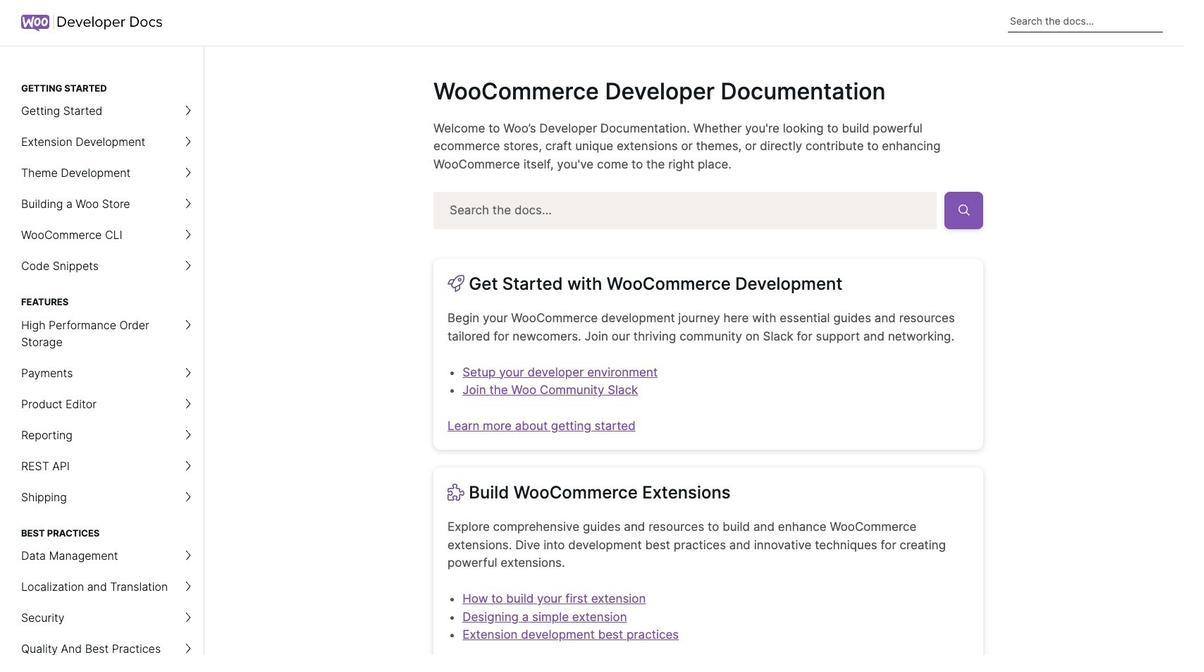 Task type: locate. For each thing, give the bounding box(es) containing it.
0 horizontal spatial none search field
[[434, 191, 984, 229]]

None search field
[[1008, 10, 1163, 32], [434, 191, 984, 229]]

1 vertical spatial none search field
[[434, 191, 984, 229]]

light image
[[448, 275, 465, 292]]

light image
[[448, 484, 465, 501]]

1 horizontal spatial none search field
[[1008, 10, 1163, 32]]

none search field search the docs…
[[434, 191, 984, 229]]

0 vertical spatial none search field
[[1008, 10, 1163, 32]]



Task type: vqa. For each thing, say whether or not it's contained in the screenshot.
light 'icon'
yes



Task type: describe. For each thing, give the bounding box(es) containing it.
none search field search
[[1008, 10, 1163, 32]]

search search field
[[1008, 10, 1163, 32]]

Search the docs… search field
[[434, 191, 937, 229]]



